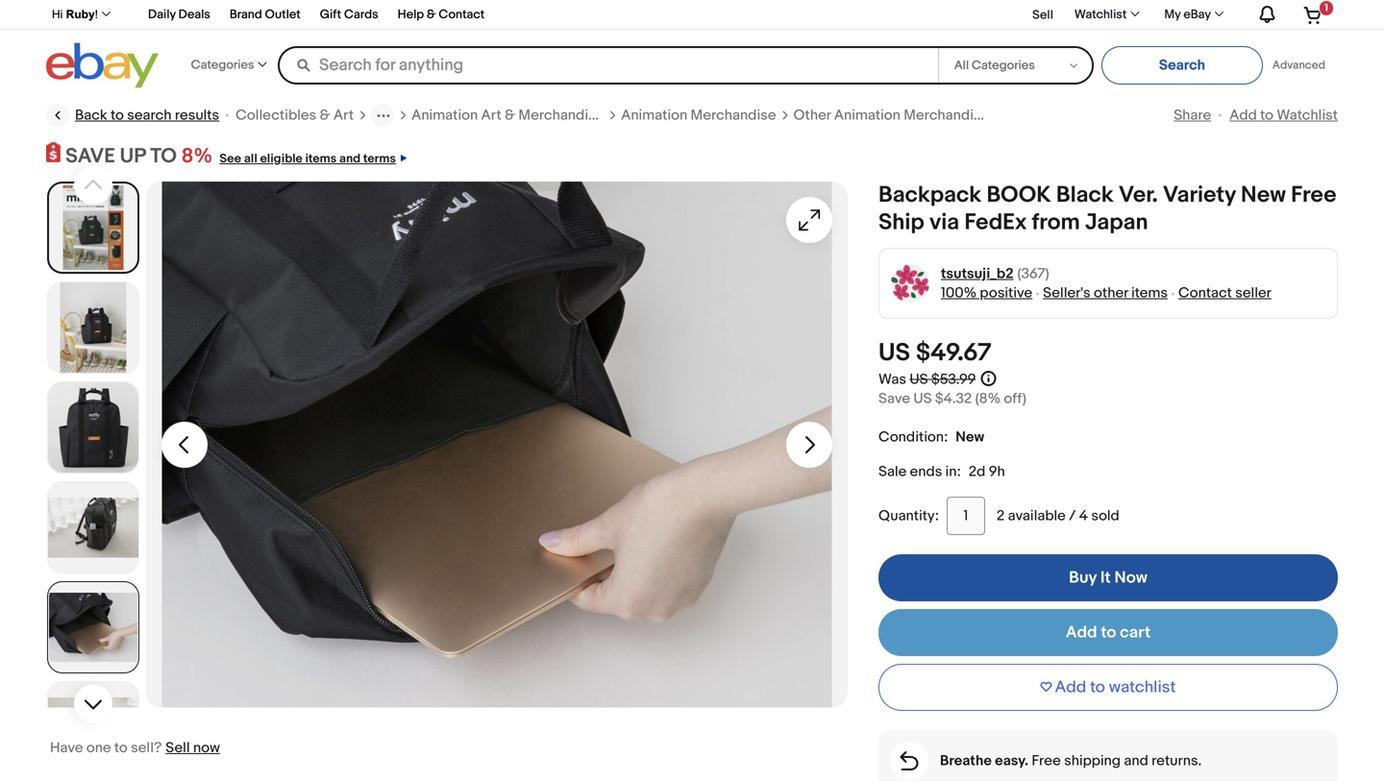 Task type: locate. For each thing, give the bounding box(es) containing it.
1 vertical spatial watchlist
[[1277, 107, 1338, 124]]

to
[[150, 144, 177, 169]]

contact left seller
[[1178, 285, 1232, 302]]

tsutsuji_b2 image
[[891, 264, 930, 303]]

add down add to cart
[[1055, 678, 1086, 698]]

2 animation from the left
[[621, 107, 687, 124]]

items right other at right top
[[1131, 285, 1168, 302]]

& inside account navigation
[[427, 7, 436, 22]]

items right eligible
[[305, 151, 337, 166]]

to down advanced
[[1260, 107, 1274, 124]]

up
[[120, 144, 146, 169]]

us
[[879, 338, 910, 368], [910, 371, 928, 388], [913, 390, 932, 408]]

0 horizontal spatial new
[[956, 429, 984, 446]]

1 horizontal spatial animation
[[621, 107, 687, 124]]

to inside back to search results link
[[111, 107, 124, 124]]

0 horizontal spatial watchlist
[[1074, 7, 1127, 22]]

contact right help
[[439, 7, 485, 22]]

condition: new
[[879, 429, 984, 446]]

in:
[[945, 463, 961, 481]]

1 horizontal spatial art
[[481, 107, 501, 124]]

None submit
[[1101, 46, 1263, 85]]

2 available / 4 sold
[[997, 508, 1120, 525]]

positive
[[980, 285, 1032, 302]]

picture 5 of 11 image
[[48, 583, 138, 673]]

0 horizontal spatial art
[[333, 107, 354, 124]]

and left terms
[[339, 151, 360, 166]]

2 horizontal spatial merchandise
[[904, 107, 989, 124]]

1 horizontal spatial merchandise
[[691, 107, 776, 124]]

seller's
[[1043, 285, 1091, 302]]

help & contact link
[[398, 4, 485, 27]]

sold
[[1091, 508, 1120, 525]]

seller
[[1235, 285, 1272, 302]]

0 vertical spatial add
[[1230, 107, 1257, 124]]

add to watchlist button
[[879, 664, 1338, 711]]

new up 2d
[[956, 429, 984, 446]]

1 vertical spatial contact
[[1178, 285, 1232, 302]]

add left cart
[[1066, 623, 1097, 643]]

other
[[1094, 285, 1128, 302]]

1 vertical spatial new
[[956, 429, 984, 446]]

deals
[[178, 7, 210, 22]]

1 horizontal spatial sell
[[1032, 7, 1053, 22]]

picture 3 of 11 image
[[48, 383, 138, 473]]

to for watchlist
[[1090, 678, 1105, 698]]

quantity:
[[879, 508, 939, 525]]

1 vertical spatial sell
[[166, 740, 190, 757]]

us down 'was us $53.99'
[[913, 390, 932, 408]]

animation for animation merchandise
[[621, 107, 687, 124]]

share button
[[1174, 107, 1211, 124]]

100% positive link
[[941, 285, 1032, 302]]

to inside add to watchlist button
[[1090, 678, 1105, 698]]

ends
[[910, 463, 942, 481]]

Search for anything text field
[[281, 48, 934, 83]]

animation
[[411, 107, 478, 124], [621, 107, 687, 124], [834, 107, 901, 124]]

0 vertical spatial new
[[1241, 182, 1286, 209]]

1 horizontal spatial &
[[427, 7, 436, 22]]

ruby
[[66, 8, 95, 21]]

1 horizontal spatial free
[[1291, 182, 1337, 209]]

add for add to watchlist
[[1055, 678, 1086, 698]]

free inside backpack book black ver. variety new free ship via fedex from japan
[[1291, 182, 1337, 209]]

to left cart
[[1101, 623, 1116, 643]]

notifications image
[[1255, 5, 1277, 24]]

collectibles & art link
[[236, 106, 354, 125]]

0 horizontal spatial and
[[339, 151, 360, 166]]

animation inside "link"
[[621, 107, 687, 124]]

0 vertical spatial watchlist
[[1074, 7, 1127, 22]]

tsutsuji_b2 (367)
[[941, 265, 1049, 283]]

0 vertical spatial free
[[1291, 182, 1337, 209]]

back
[[75, 107, 107, 124]]

0 horizontal spatial sell
[[166, 740, 190, 757]]

sell left now
[[166, 740, 190, 757]]

to for search
[[111, 107, 124, 124]]

0 vertical spatial and
[[339, 151, 360, 166]]

now
[[1114, 568, 1148, 588]]

free down add to watchlist
[[1291, 182, 1337, 209]]

animation merchandise
[[621, 107, 776, 124]]

shipping
[[1064, 753, 1121, 770]]

0 horizontal spatial free
[[1032, 753, 1061, 770]]

easy.
[[995, 753, 1028, 770]]

sale ends in: 2d 9h
[[879, 463, 1005, 481]]

us up was
[[879, 338, 910, 368]]

contact seller link
[[1178, 285, 1272, 302]]

gift cards link
[[320, 4, 378, 27]]

help
[[398, 7, 424, 22]]

backpack book black ver. variety new free ship via fedex from japan - picture 5 of 11 image
[[146, 182, 848, 708]]

daily
[[148, 7, 176, 22]]

1 merchandise from the left
[[518, 107, 604, 124]]

off)
[[1004, 390, 1026, 408]]

add to watchlist
[[1055, 678, 1176, 698]]

hi
[[52, 8, 63, 21]]

add for add to cart
[[1066, 623, 1097, 643]]

1 vertical spatial items
[[1131, 285, 1168, 302]]

outlet
[[265, 7, 301, 22]]

merchandise left other
[[691, 107, 776, 124]]

2 merchandise from the left
[[691, 107, 776, 124]]

us right was
[[910, 371, 928, 388]]

art
[[333, 107, 354, 124], [481, 107, 501, 124]]

2 horizontal spatial animation
[[834, 107, 901, 124]]

and left returns. in the right of the page
[[1124, 753, 1148, 770]]

daily deals
[[148, 7, 210, 22]]

1 horizontal spatial items
[[1131, 285, 1168, 302]]

100%
[[941, 285, 977, 302]]

from
[[1032, 209, 1080, 237]]

& for help
[[427, 7, 436, 22]]

0 vertical spatial us
[[879, 338, 910, 368]]

add
[[1230, 107, 1257, 124], [1066, 623, 1097, 643], [1055, 678, 1086, 698]]

to inside add to cart link
[[1101, 623, 1116, 643]]

banner
[[41, 0, 1338, 93]]

9h
[[989, 463, 1005, 481]]

and for terms
[[339, 151, 360, 166]]

1 horizontal spatial and
[[1124, 753, 1148, 770]]

was
[[879, 371, 906, 388]]

to right one
[[114, 740, 128, 757]]

cards
[[344, 7, 378, 22]]

results
[[175, 107, 219, 124]]

one
[[86, 740, 111, 757]]

watchlist right the sell link
[[1074, 7, 1127, 22]]

and for returns.
[[1124, 753, 1148, 770]]

was us $53.99
[[879, 371, 976, 388]]

0 horizontal spatial animation
[[411, 107, 478, 124]]

2 horizontal spatial &
[[505, 107, 515, 124]]

new right variety
[[1241, 182, 1286, 209]]

cart
[[1120, 623, 1151, 643]]

0 horizontal spatial merchandise
[[518, 107, 604, 124]]

0 vertical spatial contact
[[439, 7, 485, 22]]

sell left watchlist link
[[1032, 7, 1053, 22]]

add right share on the top right of page
[[1230, 107, 1257, 124]]

merchandise down search for anything text box
[[518, 107, 604, 124]]

animation art & merchandise
[[411, 107, 604, 124]]

items
[[305, 151, 337, 166], [1131, 285, 1168, 302]]

brand
[[230, 7, 262, 22]]

add to watchlist link
[[1230, 107, 1338, 124]]

0 vertical spatial sell
[[1032, 7, 1053, 22]]

2 vertical spatial add
[[1055, 678, 1086, 698]]

my
[[1164, 7, 1181, 22]]

other
[[794, 107, 831, 124]]

watchlist link
[[1064, 3, 1148, 26]]

us $49.67
[[879, 338, 992, 368]]

other animation merchandise
[[794, 107, 989, 124]]

2 art from the left
[[481, 107, 501, 124]]

1 vertical spatial and
[[1124, 753, 1148, 770]]

ebay
[[1184, 7, 1211, 22]]

seller's other items
[[1043, 285, 1168, 302]]

merchandise up backpack
[[904, 107, 989, 124]]

us for save
[[913, 390, 932, 408]]

to left watchlist on the bottom right of the page
[[1090, 678, 1105, 698]]

1 horizontal spatial new
[[1241, 182, 1286, 209]]

2 vertical spatial us
[[913, 390, 932, 408]]

add inside button
[[1055, 678, 1086, 698]]

1 vertical spatial us
[[910, 371, 928, 388]]

0 horizontal spatial &
[[320, 107, 330, 124]]

contact
[[439, 7, 485, 22], [1178, 285, 1232, 302]]

0 vertical spatial items
[[305, 151, 337, 166]]

to right back
[[111, 107, 124, 124]]

1 animation from the left
[[411, 107, 478, 124]]

watchlist inside account navigation
[[1074, 7, 1127, 22]]

new
[[1241, 182, 1286, 209], [956, 429, 984, 446]]

add to watchlist
[[1230, 107, 1338, 124]]

1 vertical spatial add
[[1066, 623, 1097, 643]]

black
[[1056, 182, 1114, 209]]

free right easy.
[[1032, 753, 1061, 770]]

animation art & merchandise link
[[411, 106, 604, 125]]

daily deals link
[[148, 4, 210, 27]]

book
[[987, 182, 1051, 209]]

and
[[339, 151, 360, 166], [1124, 753, 1148, 770]]

banner containing daily deals
[[41, 0, 1338, 93]]

1 horizontal spatial contact
[[1178, 285, 1232, 302]]

0 horizontal spatial contact
[[439, 7, 485, 22]]

watchlist down advanced link
[[1277, 107, 1338, 124]]

4
[[1079, 508, 1088, 525]]

japan
[[1085, 209, 1148, 237]]

free
[[1291, 182, 1337, 209], [1032, 753, 1061, 770]]



Task type: vqa. For each thing, say whether or not it's contained in the screenshot.
$18.99
no



Task type: describe. For each thing, give the bounding box(es) containing it.
0 horizontal spatial items
[[305, 151, 337, 166]]

picture 2 of 11 image
[[48, 283, 138, 373]]

help & contact
[[398, 7, 485, 22]]

it
[[1100, 568, 1111, 588]]

fedex
[[964, 209, 1027, 237]]

1 horizontal spatial watchlist
[[1277, 107, 1338, 124]]

merchandise inside "link"
[[691, 107, 776, 124]]

add to cart link
[[879, 610, 1338, 657]]

to for cart
[[1101, 623, 1116, 643]]

share
[[1174, 107, 1211, 124]]

1
[[1325, 2, 1328, 14]]

via
[[929, 209, 959, 237]]

2
[[997, 508, 1005, 525]]

back to search results link
[[46, 104, 219, 127]]

add for add to watchlist
[[1230, 107, 1257, 124]]

ver.
[[1119, 182, 1158, 209]]

sell?
[[131, 740, 162, 757]]

3 animation from the left
[[834, 107, 901, 124]]

see all eligible items and terms link
[[213, 144, 406, 169]]

ebay home image
[[46, 42, 159, 88]]

now
[[193, 740, 220, 757]]

back to search results
[[75, 107, 219, 124]]

& for collectibles
[[320, 107, 330, 124]]

buy
[[1069, 568, 1097, 588]]

have
[[50, 740, 83, 757]]

tsutsuji_b2
[[941, 265, 1014, 283]]

hi ruby !
[[52, 8, 98, 21]]

collectibles
[[236, 107, 316, 124]]

contact seller
[[1178, 285, 1272, 302]]

add to cart
[[1066, 623, 1151, 643]]

1 vertical spatial free
[[1032, 753, 1061, 770]]

my ebay
[[1164, 7, 1211, 22]]

(367)
[[1017, 265, 1049, 283]]

brand outlet
[[230, 7, 301, 22]]

(8%
[[975, 390, 1001, 408]]

gift cards
[[320, 7, 378, 22]]

buy it now link
[[879, 555, 1338, 602]]

new inside condition: new
[[956, 429, 984, 446]]

8%
[[181, 144, 213, 169]]

condition:
[[879, 429, 948, 446]]

animation for animation art & merchandise
[[411, 107, 478, 124]]

my ebay link
[[1154, 3, 1232, 26]]

backpack
[[879, 182, 982, 209]]

collectibles & art
[[236, 107, 354, 124]]

animation merchandise link
[[621, 106, 776, 125]]

Quantity: text field
[[947, 497, 985, 536]]

see
[[219, 151, 241, 166]]

none submit inside banner
[[1101, 46, 1263, 85]]

$4.32
[[935, 390, 972, 408]]

advanced link
[[1263, 46, 1335, 85]]

breathe
[[940, 753, 992, 770]]

search
[[127, 107, 172, 124]]

account navigation
[[41, 0, 1338, 30]]

buy it now
[[1069, 568, 1148, 588]]

ship
[[879, 209, 924, 237]]

other animation merchandise link
[[794, 106, 989, 125]]

save us $4.32 (8% off)
[[879, 390, 1026, 408]]

watchlist
[[1109, 678, 1176, 698]]

1 art from the left
[[333, 107, 354, 124]]

sell inside account navigation
[[1032, 7, 1053, 22]]

variety
[[1163, 182, 1236, 209]]

sell now link
[[166, 740, 220, 757]]

contact inside account navigation
[[439, 7, 485, 22]]

us for was
[[910, 371, 928, 388]]

picture 4 of 11 image
[[48, 483, 138, 573]]

!
[[95, 8, 98, 21]]

$53.99
[[931, 371, 976, 388]]

available
[[1008, 508, 1066, 525]]

picture 1 of 11 image
[[49, 184, 137, 272]]

all
[[244, 151, 257, 166]]

advanced
[[1273, 59, 1325, 72]]

sell link
[[1024, 7, 1062, 22]]

with details__icon image
[[900, 752, 918, 771]]

$49.67
[[916, 338, 992, 368]]

see all eligible items and terms
[[219, 151, 396, 166]]

have one to sell? sell now
[[50, 740, 220, 757]]

eligible
[[260, 151, 303, 166]]

3 merchandise from the left
[[904, 107, 989, 124]]

tsutsuji_b2 link
[[941, 264, 1014, 284]]

breathe easy. free shipping and returns.
[[940, 753, 1202, 770]]

terms
[[363, 151, 396, 166]]

categories button
[[191, 45, 267, 86]]

new inside backpack book black ver. variety new free ship via fedex from japan
[[1241, 182, 1286, 209]]

save
[[879, 390, 910, 408]]

brand outlet link
[[230, 4, 301, 27]]

save
[[65, 144, 115, 169]]

to for watchlist
[[1260, 107, 1274, 124]]

gift
[[320, 7, 341, 22]]



